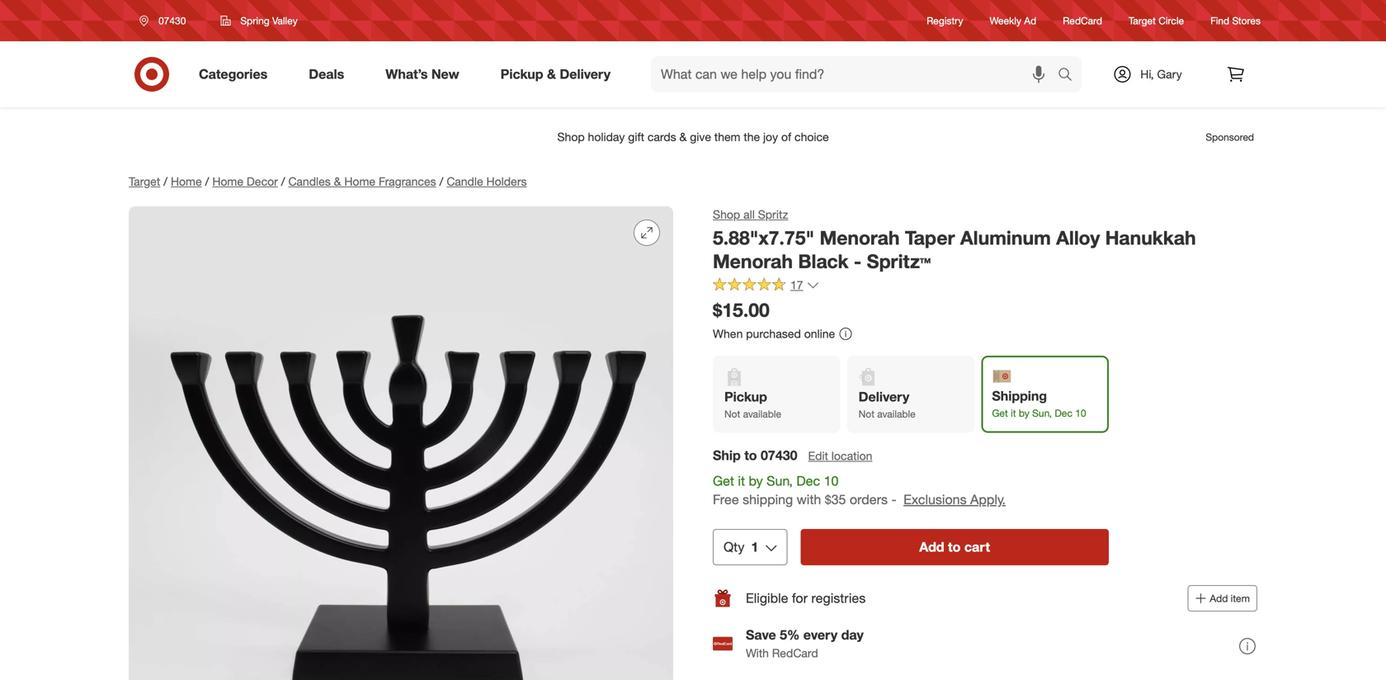 Task type: locate. For each thing, give the bounding box(es) containing it.
0 vertical spatial menorah
[[820, 226, 900, 249]]

pickup & delivery link
[[487, 56, 632, 92]]

menorah up the black
[[820, 226, 900, 249]]

1 horizontal spatial -
[[892, 492, 897, 508]]

1 vertical spatial to
[[949, 539, 961, 555]]

0 horizontal spatial add
[[920, 539, 945, 555]]

to left cart
[[949, 539, 961, 555]]

home
[[171, 174, 202, 189], [212, 174, 244, 189], [345, 174, 376, 189]]

ship to 07430
[[713, 447, 798, 463]]

0 horizontal spatial it
[[738, 473, 745, 489]]

0 horizontal spatial redcard
[[772, 646, 819, 660]]

it inside the get it by sun, dec 10 free shipping with $35 orders - exclusions apply.
[[738, 473, 745, 489]]

dec inside the get it by sun, dec 10 free shipping with $35 orders - exclusions apply.
[[797, 473, 821, 489]]

not inside pickup not available
[[725, 408, 741, 420]]

0 horizontal spatial not
[[725, 408, 741, 420]]

1 vertical spatial pickup
[[725, 389, 768, 405]]

ad
[[1025, 14, 1037, 27]]

- inside shop all spritz 5.88"x7.75" menorah taper aluminum alloy hanukkah menorah black - spritz™
[[854, 250, 862, 273]]

0 horizontal spatial home
[[171, 174, 202, 189]]

- inside the get it by sun, dec 10 free shipping with $35 orders - exclusions apply.
[[892, 492, 897, 508]]

1 vertical spatial -
[[892, 492, 897, 508]]

advertisement region
[[116, 117, 1271, 157]]

menorah down 5.88"x7.75"
[[713, 250, 793, 273]]

1 vertical spatial 10
[[824, 473, 839, 489]]

delivery
[[560, 66, 611, 82], [859, 389, 910, 405]]

target
[[1129, 14, 1156, 27], [129, 174, 160, 189]]

add left item
[[1210, 592, 1229, 605]]

2 home from the left
[[212, 174, 244, 189]]

0 vertical spatial it
[[1011, 407, 1017, 420]]

1 horizontal spatial home
[[212, 174, 244, 189]]

1 horizontal spatial sun,
[[1033, 407, 1052, 420]]

1 horizontal spatial redcard
[[1063, 14, 1103, 27]]

$15.00
[[713, 298, 770, 322]]

0 vertical spatial 10
[[1076, 407, 1087, 420]]

decor
[[247, 174, 278, 189]]

2 / from the left
[[205, 174, 209, 189]]

0 vertical spatial &
[[547, 66, 556, 82]]

- right orders
[[892, 492, 897, 508]]

add left cart
[[920, 539, 945, 555]]

home link
[[171, 174, 202, 189]]

0 vertical spatial dec
[[1055, 407, 1073, 420]]

1 horizontal spatial by
[[1019, 407, 1030, 420]]

0 horizontal spatial target
[[129, 174, 160, 189]]

0 horizontal spatial &
[[334, 174, 341, 189]]

/ right decor
[[281, 174, 285, 189]]

target left circle
[[1129, 14, 1156, 27]]

07430
[[158, 14, 186, 27], [761, 447, 798, 463]]

redcard right the ad
[[1063, 14, 1103, 27]]

0 horizontal spatial available
[[743, 408, 782, 420]]

1 horizontal spatial pickup
[[725, 389, 768, 405]]

home right target link
[[171, 174, 202, 189]]

2 horizontal spatial home
[[345, 174, 376, 189]]

/ left home link
[[164, 174, 168, 189]]

1 not from the left
[[725, 408, 741, 420]]

available
[[743, 408, 782, 420], [878, 408, 916, 420]]

1 horizontal spatial get
[[993, 407, 1009, 420]]

registry link
[[927, 14, 964, 28]]

by
[[1019, 407, 1030, 420], [749, 473, 763, 489]]

not up ship
[[725, 408, 741, 420]]

spritz
[[758, 207, 789, 222]]

10
[[1076, 407, 1087, 420], [824, 473, 839, 489]]

1 horizontal spatial to
[[949, 539, 961, 555]]

0 vertical spatial sun,
[[1033, 407, 1052, 420]]

1 horizontal spatial not
[[859, 408, 875, 420]]

new
[[432, 66, 460, 82]]

target for target / home / home decor / candles & home fragrances / candle holders
[[129, 174, 160, 189]]

sun, up shipping
[[767, 473, 793, 489]]

0 horizontal spatial menorah
[[713, 250, 793, 273]]

1 horizontal spatial dec
[[1055, 407, 1073, 420]]

1 vertical spatial redcard
[[772, 646, 819, 660]]

to inside button
[[949, 539, 961, 555]]

1 vertical spatial 07430
[[761, 447, 798, 463]]

sun,
[[1033, 407, 1052, 420], [767, 473, 793, 489]]

free
[[713, 492, 739, 508]]

pickup right new
[[501, 66, 544, 82]]

sun, inside the get it by sun, dec 10 free shipping with $35 orders - exclusions apply.
[[767, 473, 793, 489]]

redcard link
[[1063, 14, 1103, 28]]

1 horizontal spatial &
[[547, 66, 556, 82]]

spring valley
[[241, 14, 298, 27]]

target inside target circle link
[[1129, 14, 1156, 27]]

menorah
[[820, 226, 900, 249], [713, 250, 793, 273]]

- right the black
[[854, 250, 862, 273]]

edit location button
[[808, 447, 874, 465]]

to
[[745, 447, 757, 463], [949, 539, 961, 555]]

cart
[[965, 539, 991, 555]]

0 vertical spatial target
[[1129, 14, 1156, 27]]

1 horizontal spatial menorah
[[820, 226, 900, 249]]

1
[[751, 539, 759, 555]]

add
[[920, 539, 945, 555], [1210, 592, 1229, 605]]

candle
[[447, 174, 483, 189]]

-
[[854, 250, 862, 273], [892, 492, 897, 508]]

sun, down shipping on the bottom right of page
[[1033, 407, 1052, 420]]

1 vertical spatial it
[[738, 473, 745, 489]]

available inside pickup not available
[[743, 408, 782, 420]]

delivery inside delivery not available
[[859, 389, 910, 405]]

exclusions apply. link
[[904, 492, 1006, 508]]

categories
[[199, 66, 268, 82]]

it up the free
[[738, 473, 745, 489]]

What can we help you find? suggestions appear below search field
[[651, 56, 1062, 92]]

1 horizontal spatial 10
[[1076, 407, 1087, 420]]

0 horizontal spatial 07430
[[158, 14, 186, 27]]

1 vertical spatial target
[[129, 174, 160, 189]]

redcard inside save 5% every day with redcard
[[772, 646, 819, 660]]

target / home / home decor / candles & home fragrances / candle holders
[[129, 174, 527, 189]]

black
[[799, 250, 849, 273]]

purchased
[[746, 326, 801, 341]]

hi,
[[1141, 67, 1155, 81]]

what's new
[[386, 66, 460, 82]]

1 vertical spatial dec
[[797, 473, 821, 489]]

0 horizontal spatial get
[[713, 473, 735, 489]]

by inside the get it by sun, dec 10 free shipping with $35 orders - exclusions apply.
[[749, 473, 763, 489]]

3 home from the left
[[345, 174, 376, 189]]

1 horizontal spatial available
[[878, 408, 916, 420]]

aluminum
[[961, 226, 1051, 249]]

pickup for &
[[501, 66, 544, 82]]

find stores
[[1211, 14, 1261, 27]]

0 vertical spatial by
[[1019, 407, 1030, 420]]

1 vertical spatial delivery
[[859, 389, 910, 405]]

to for ship
[[745, 447, 757, 463]]

when purchased online
[[713, 326, 836, 341]]

1 vertical spatial &
[[334, 174, 341, 189]]

0 vertical spatial pickup
[[501, 66, 544, 82]]

it down shipping on the bottom right of page
[[1011, 407, 1017, 420]]

0 vertical spatial to
[[745, 447, 757, 463]]

redcard down 5%
[[772, 646, 819, 660]]

by down shipping on the bottom right of page
[[1019, 407, 1030, 420]]

0 horizontal spatial 10
[[824, 473, 839, 489]]

apply.
[[971, 492, 1006, 508]]

/ left 'candle'
[[440, 174, 444, 189]]

available for delivery
[[878, 408, 916, 420]]

not
[[725, 408, 741, 420], [859, 408, 875, 420]]

save 5% every day with redcard
[[746, 627, 864, 660]]

by up shipping
[[749, 473, 763, 489]]

edit location
[[809, 449, 873, 463]]

/ right home link
[[205, 174, 209, 189]]

0 horizontal spatial by
[[749, 473, 763, 489]]

1 horizontal spatial add
[[1210, 592, 1229, 605]]

dec
[[1055, 407, 1073, 420], [797, 473, 821, 489]]

circle
[[1159, 14, 1185, 27]]

1 vertical spatial add
[[1210, 592, 1229, 605]]

0 vertical spatial add
[[920, 539, 945, 555]]

redcard
[[1063, 14, 1103, 27], [772, 646, 819, 660]]

0 horizontal spatial to
[[745, 447, 757, 463]]

0 horizontal spatial delivery
[[560, 66, 611, 82]]

pickup up ship to 07430
[[725, 389, 768, 405]]

1 available from the left
[[743, 408, 782, 420]]

home decor link
[[212, 174, 278, 189]]

add inside button
[[1210, 592, 1229, 605]]

exclusions
[[904, 492, 967, 508]]

get
[[993, 407, 1009, 420], [713, 473, 735, 489]]

0 horizontal spatial dec
[[797, 473, 821, 489]]

weekly ad link
[[990, 14, 1037, 28]]

/
[[164, 174, 168, 189], [205, 174, 209, 189], [281, 174, 285, 189], [440, 174, 444, 189]]

what's
[[386, 66, 428, 82]]

it
[[1011, 407, 1017, 420], [738, 473, 745, 489]]

4 / from the left
[[440, 174, 444, 189]]

1 horizontal spatial delivery
[[859, 389, 910, 405]]

1 horizontal spatial 07430
[[761, 447, 798, 463]]

0 vertical spatial 07430
[[158, 14, 186, 27]]

eligible
[[746, 590, 789, 606]]

hanukkah
[[1106, 226, 1197, 249]]

available for pickup
[[743, 408, 782, 420]]

10 inside the get it by sun, dec 10 free shipping with $35 orders - exclusions apply.
[[824, 473, 839, 489]]

get down shipping on the bottom right of page
[[993, 407, 1009, 420]]

alloy
[[1057, 226, 1101, 249]]

target circle link
[[1129, 14, 1185, 28]]

0 horizontal spatial sun,
[[767, 473, 793, 489]]

delivery not available
[[859, 389, 916, 420]]

candles
[[288, 174, 331, 189]]

home left decor
[[212, 174, 244, 189]]

deals
[[309, 66, 344, 82]]

2 available from the left
[[878, 408, 916, 420]]

1 vertical spatial menorah
[[713, 250, 793, 273]]

not inside delivery not available
[[859, 408, 875, 420]]

0 horizontal spatial pickup
[[501, 66, 544, 82]]

1 horizontal spatial it
[[1011, 407, 1017, 420]]

1 vertical spatial get
[[713, 473, 735, 489]]

add inside button
[[920, 539, 945, 555]]

0 horizontal spatial -
[[854, 250, 862, 273]]

0 vertical spatial get
[[993, 407, 1009, 420]]

0 vertical spatial -
[[854, 250, 862, 273]]

pickup
[[501, 66, 544, 82], [725, 389, 768, 405]]

get up the free
[[713, 473, 735, 489]]

registries
[[812, 590, 866, 606]]

dec inside shipping get it by sun, dec 10
[[1055, 407, 1073, 420]]

home left fragrances
[[345, 174, 376, 189]]

1 horizontal spatial target
[[1129, 14, 1156, 27]]

1 home from the left
[[171, 174, 202, 189]]

add to cart
[[920, 539, 991, 555]]

available inside delivery not available
[[878, 408, 916, 420]]

target left home link
[[129, 174, 160, 189]]

not for delivery
[[859, 408, 875, 420]]

qty
[[724, 539, 745, 555]]

pickup inside pickup not available
[[725, 389, 768, 405]]

- for orders
[[892, 492, 897, 508]]

0 vertical spatial redcard
[[1063, 14, 1103, 27]]

1 vertical spatial by
[[749, 473, 763, 489]]

when
[[713, 326, 743, 341]]

2 not from the left
[[859, 408, 875, 420]]

not up location
[[859, 408, 875, 420]]

1 vertical spatial sun,
[[767, 473, 793, 489]]

to right ship
[[745, 447, 757, 463]]



Task type: describe. For each thing, give the bounding box(es) containing it.
shipping get it by sun, dec 10
[[993, 388, 1087, 420]]

pickup not available
[[725, 389, 782, 420]]

it inside shipping get it by sun, dec 10
[[1011, 407, 1017, 420]]

target circle
[[1129, 14, 1185, 27]]

& inside pickup & delivery link
[[547, 66, 556, 82]]

candle holders link
[[447, 174, 527, 189]]

save
[[746, 627, 777, 643]]

spring
[[241, 14, 270, 27]]

every
[[804, 627, 838, 643]]

17 link
[[713, 277, 820, 296]]

17
[[791, 278, 804, 292]]

sun, inside shipping get it by sun, dec 10
[[1033, 407, 1052, 420]]

candles & home fragrances link
[[288, 174, 436, 189]]

all
[[744, 207, 755, 222]]

add to cart button
[[801, 529, 1109, 565]]

ship
[[713, 447, 741, 463]]

valley
[[272, 14, 298, 27]]

location
[[832, 449, 873, 463]]

edit
[[809, 449, 829, 463]]

pickup for not
[[725, 389, 768, 405]]

get it by sun, dec 10 free shipping with $35 orders - exclusions apply.
[[713, 473, 1006, 508]]

registry
[[927, 14, 964, 27]]

stores
[[1233, 14, 1261, 27]]

3 / from the left
[[281, 174, 285, 189]]

5%
[[780, 627, 800, 643]]

07430 inside dropdown button
[[158, 14, 186, 27]]

5.88&#34;x7.75&#34; menorah taper aluminum alloy hanukkah menorah black - spritz&#8482;, 1 of 6 image
[[129, 206, 674, 680]]

10 inside shipping get it by sun, dec 10
[[1076, 407, 1087, 420]]

online
[[805, 326, 836, 341]]

holders
[[487, 174, 527, 189]]

search
[[1051, 68, 1091, 84]]

search button
[[1051, 56, 1091, 96]]

by inside shipping get it by sun, dec 10
[[1019, 407, 1030, 420]]

qty 1
[[724, 539, 759, 555]]

with
[[746, 646, 769, 660]]

orders
[[850, 492, 888, 508]]

fragrances
[[379, 174, 436, 189]]

add for add item
[[1210, 592, 1229, 605]]

eligible for registries
[[746, 590, 866, 606]]

hi, gary
[[1141, 67, 1183, 81]]

find stores link
[[1211, 14, 1261, 28]]

taper
[[905, 226, 956, 249]]

get inside shipping get it by sun, dec 10
[[993, 407, 1009, 420]]

5.88"x7.75"
[[713, 226, 815, 249]]

shipping
[[743, 492, 793, 508]]

shipping
[[993, 388, 1048, 404]]

weekly ad
[[990, 14, 1037, 27]]

find
[[1211, 14, 1230, 27]]

for
[[792, 590, 808, 606]]

add for add to cart
[[920, 539, 945, 555]]

not for pickup
[[725, 408, 741, 420]]

with
[[797, 492, 822, 508]]

07430 button
[[129, 6, 203, 35]]

day
[[842, 627, 864, 643]]

add item
[[1210, 592, 1251, 605]]

target for target circle
[[1129, 14, 1156, 27]]

what's new link
[[372, 56, 480, 92]]

weekly
[[990, 14, 1022, 27]]

shop all spritz 5.88"x7.75" menorah taper aluminum alloy hanukkah menorah black - spritz™
[[713, 207, 1197, 273]]

1 / from the left
[[164, 174, 168, 189]]

item
[[1231, 592, 1251, 605]]

deals link
[[295, 56, 365, 92]]

$35
[[825, 492, 846, 508]]

- for black
[[854, 250, 862, 273]]

pickup & delivery
[[501, 66, 611, 82]]

add item button
[[1188, 585, 1258, 612]]

0 vertical spatial delivery
[[560, 66, 611, 82]]

categories link
[[185, 56, 288, 92]]

to for add
[[949, 539, 961, 555]]

get inside the get it by sun, dec 10 free shipping with $35 orders - exclusions apply.
[[713, 473, 735, 489]]

spring valley button
[[210, 6, 308, 35]]

target link
[[129, 174, 160, 189]]

gary
[[1158, 67, 1183, 81]]

spritz™
[[867, 250, 931, 273]]

shop
[[713, 207, 741, 222]]



Task type: vqa. For each thing, say whether or not it's contained in the screenshot.
second 8:00PM from the bottom
no



